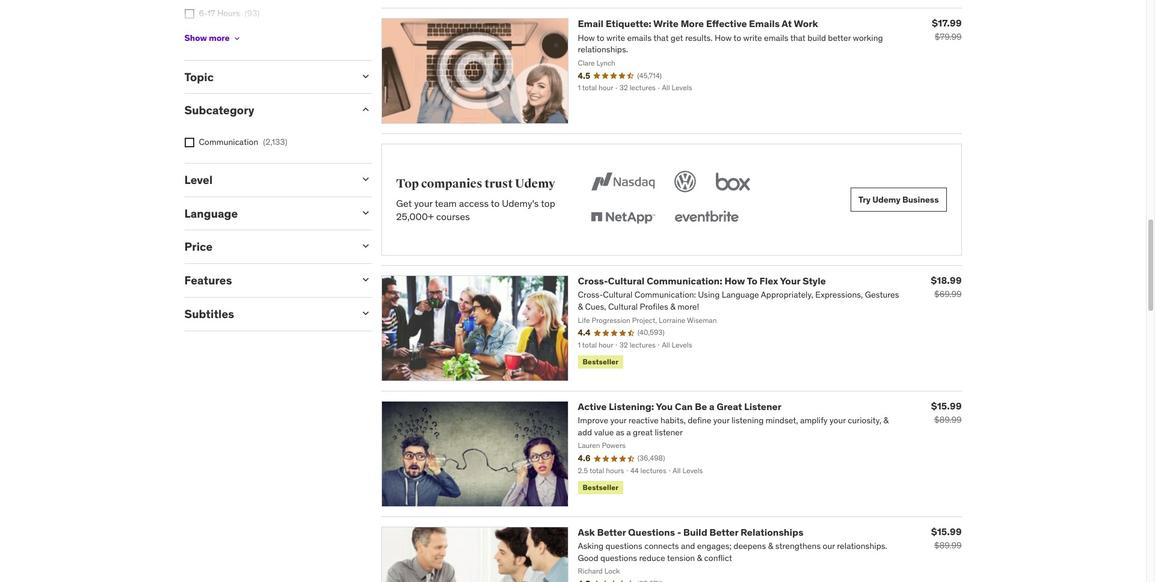 Task type: locate. For each thing, give the bounding box(es) containing it.
show more
[[184, 33, 230, 43]]

2 $15.99 from the top
[[931, 526, 962, 538]]

$89.99
[[934, 414, 962, 425], [934, 540, 962, 551]]

flex
[[760, 275, 778, 287]]

udemy
[[515, 176, 555, 191], [872, 194, 900, 205]]

0 vertical spatial $15.99
[[931, 400, 962, 412]]

1 vertical spatial small image
[[359, 307, 371, 319]]

1 small image from the top
[[359, 240, 371, 252]]

your
[[414, 197, 433, 209]]

1 vertical spatial $15.99 $89.99
[[931, 526, 962, 551]]

small image for subtitles
[[359, 307, 371, 319]]

$15.99 $89.99
[[931, 400, 962, 425], [931, 526, 962, 551]]

language button
[[184, 206, 350, 221]]

email etiquette: write more effective emails at work
[[578, 18, 818, 30]]

$79.99
[[935, 31, 962, 42]]

your
[[780, 275, 800, 287]]

a
[[709, 401, 715, 413]]

0 vertical spatial small image
[[359, 240, 371, 252]]

$17.99 $79.99
[[932, 17, 962, 42]]

0 vertical spatial $89.99
[[934, 414, 962, 425]]

xsmall image left "6-"
[[184, 9, 194, 19]]

1 $89.99 from the top
[[934, 414, 962, 425]]

small image for features
[[359, 274, 371, 286]]

email etiquette: write more effective emails at work link
[[578, 18, 818, 30]]

1 vertical spatial $89.99
[[934, 540, 962, 551]]

5 small image from the top
[[359, 274, 371, 286]]

1 vertical spatial xsmall image
[[184, 138, 194, 148]]

ask better questions - build better relationships
[[578, 526, 803, 538]]

try udemy business
[[858, 194, 939, 205]]

xsmall image
[[184, 9, 194, 19], [184, 138, 194, 148]]

6-
[[199, 8, 207, 19]]

better
[[597, 526, 626, 538], [709, 526, 738, 538]]

$18.99
[[931, 274, 962, 286]]

cross-cultural communication: how to flex your style
[[578, 275, 826, 287]]

access
[[459, 197, 489, 209]]

emails
[[749, 18, 780, 30]]

0 horizontal spatial udemy
[[515, 176, 555, 191]]

topic button
[[184, 70, 350, 84]]

udemy inside 'top companies trust udemy get your team access to udemy's top 25,000+ courses'
[[515, 176, 555, 191]]

1 small image from the top
[[359, 70, 371, 82]]

hours
[[217, 8, 240, 19], [214, 30, 237, 40]]

1 horizontal spatial better
[[709, 526, 738, 538]]

active
[[578, 401, 607, 413]]

subtitles
[[184, 307, 234, 321]]

$17.99
[[932, 17, 962, 29]]

1 $15.99 from the top
[[931, 400, 962, 412]]

0 horizontal spatial better
[[597, 526, 626, 538]]

2 $89.99 from the top
[[934, 540, 962, 551]]

$15.99
[[931, 400, 962, 412], [931, 526, 962, 538]]

xsmall image up "level"
[[184, 138, 194, 148]]

cultural
[[608, 275, 644, 287]]

1 xsmall image from the top
[[184, 9, 194, 19]]

2 $15.99 $89.99 from the top
[[931, 526, 962, 551]]

better right ask
[[597, 526, 626, 538]]

1 $15.99 $89.99 from the top
[[931, 400, 962, 425]]

can
[[675, 401, 693, 413]]

2 small image from the top
[[359, 307, 371, 319]]

more
[[209, 33, 230, 43]]

work
[[794, 18, 818, 30]]

subcategory button
[[184, 103, 350, 118]]

box image
[[713, 169, 753, 195]]

(2,133)
[[263, 137, 287, 148]]

style
[[802, 275, 826, 287]]

active listening: you can be a great listener
[[578, 401, 781, 413]]

25,000+
[[396, 211, 434, 223]]

2 small image from the top
[[359, 104, 371, 116]]

small image for subcategory
[[359, 104, 371, 116]]

0 vertical spatial xsmall image
[[184, 9, 194, 19]]

better right build
[[709, 526, 738, 538]]

nasdaq image
[[589, 169, 658, 195]]

udemy inside 'link'
[[872, 194, 900, 205]]

udemy right the try on the right of page
[[872, 194, 900, 205]]

2 xsmall image from the top
[[184, 138, 194, 148]]

you
[[656, 401, 673, 413]]

be
[[695, 401, 707, 413]]

1 vertical spatial $15.99
[[931, 526, 962, 538]]

price
[[184, 240, 213, 254]]

small image
[[359, 70, 371, 82], [359, 104, 371, 116], [359, 173, 371, 185], [359, 207, 371, 219], [359, 274, 371, 286]]

cross-
[[578, 275, 608, 287]]

0 vertical spatial udemy
[[515, 176, 555, 191]]

udemy's
[[502, 197, 539, 209]]

team
[[435, 197, 457, 209]]

(93)
[[245, 8, 260, 19]]

1 horizontal spatial udemy
[[872, 194, 900, 205]]

small image
[[359, 240, 371, 252], [359, 307, 371, 319]]

1 vertical spatial udemy
[[872, 194, 900, 205]]

17+
[[199, 30, 212, 40]]

3 small image from the top
[[359, 173, 371, 185]]

price button
[[184, 240, 350, 254]]

level button
[[184, 173, 350, 187]]

udemy up top
[[515, 176, 555, 191]]

$89.99 for ask better questions - build better relationships
[[934, 540, 962, 551]]

$15.99 $89.99 for active listening: you can be a great listener
[[931, 400, 962, 425]]

0 vertical spatial hours
[[217, 8, 240, 19]]

0 vertical spatial $15.99 $89.99
[[931, 400, 962, 425]]

xsmall image
[[232, 33, 242, 43]]

topic
[[184, 70, 214, 84]]

1 vertical spatial hours
[[214, 30, 237, 40]]

4 small image from the top
[[359, 207, 371, 219]]

write
[[653, 18, 678, 30]]

level
[[184, 173, 213, 187]]



Task type: vqa. For each thing, say whether or not it's contained in the screenshot.
Certification
no



Task type: describe. For each thing, give the bounding box(es) containing it.
$18.99 $69.99
[[931, 274, 962, 300]]

xsmall image for communication
[[184, 138, 194, 148]]

top
[[541, 197, 555, 209]]

trust
[[485, 176, 513, 191]]

-
[[677, 526, 681, 538]]

try
[[858, 194, 870, 205]]

how
[[724, 275, 745, 287]]

small image for price
[[359, 240, 371, 252]]

courses
[[436, 211, 470, 223]]

cross-cultural communication: how to flex your style link
[[578, 275, 826, 287]]

effective
[[706, 18, 747, 30]]

email
[[578, 18, 603, 30]]

ask
[[578, 526, 595, 538]]

$15.99 for ask better questions - build better relationships
[[931, 526, 962, 538]]

to
[[747, 275, 757, 287]]

subtitles button
[[184, 307, 350, 321]]

great
[[717, 401, 742, 413]]

$15.99 $89.99 for ask better questions - build better relationships
[[931, 526, 962, 551]]

$69.99
[[934, 289, 962, 300]]

features
[[184, 273, 232, 288]]

show more button
[[184, 26, 242, 50]]

business
[[902, 194, 939, 205]]

language
[[184, 206, 238, 221]]

xsmall image for 6-
[[184, 9, 194, 19]]

listening:
[[609, 401, 654, 413]]

communication
[[199, 137, 258, 148]]

1 better from the left
[[597, 526, 626, 538]]

subcategory
[[184, 103, 254, 118]]

ask better questions - build better relationships link
[[578, 526, 803, 538]]

6-17 hours (93)
[[199, 8, 260, 19]]

top
[[396, 176, 419, 191]]

netapp image
[[589, 205, 658, 231]]

more
[[681, 18, 704, 30]]

etiquette:
[[606, 18, 651, 30]]

$89.99 for active listening: you can be a great listener
[[934, 414, 962, 425]]

show
[[184, 33, 207, 43]]

small image for topic
[[359, 70, 371, 82]]

listener
[[744, 401, 781, 413]]

communication (2,133)
[[199, 137, 287, 148]]

build
[[683, 526, 707, 538]]

try udemy business link
[[851, 188, 947, 212]]

communication:
[[647, 275, 722, 287]]

active listening: you can be a great listener link
[[578, 401, 781, 413]]

at
[[782, 18, 792, 30]]

companies
[[421, 176, 482, 191]]

top companies trust udemy get your team access to udemy's top 25,000+ courses
[[396, 176, 555, 223]]

$15.99 for active listening: you can be a great listener
[[931, 400, 962, 412]]

2 better from the left
[[709, 526, 738, 538]]

17+ hours
[[199, 30, 237, 40]]

to
[[491, 197, 500, 209]]

features button
[[184, 273, 350, 288]]

relationships
[[740, 526, 803, 538]]

questions
[[628, 526, 675, 538]]

17
[[207, 8, 215, 19]]

volkswagen image
[[672, 169, 699, 195]]

get
[[396, 197, 412, 209]]

small image for level
[[359, 173, 371, 185]]

small image for language
[[359, 207, 371, 219]]

eventbrite image
[[672, 205, 741, 231]]



